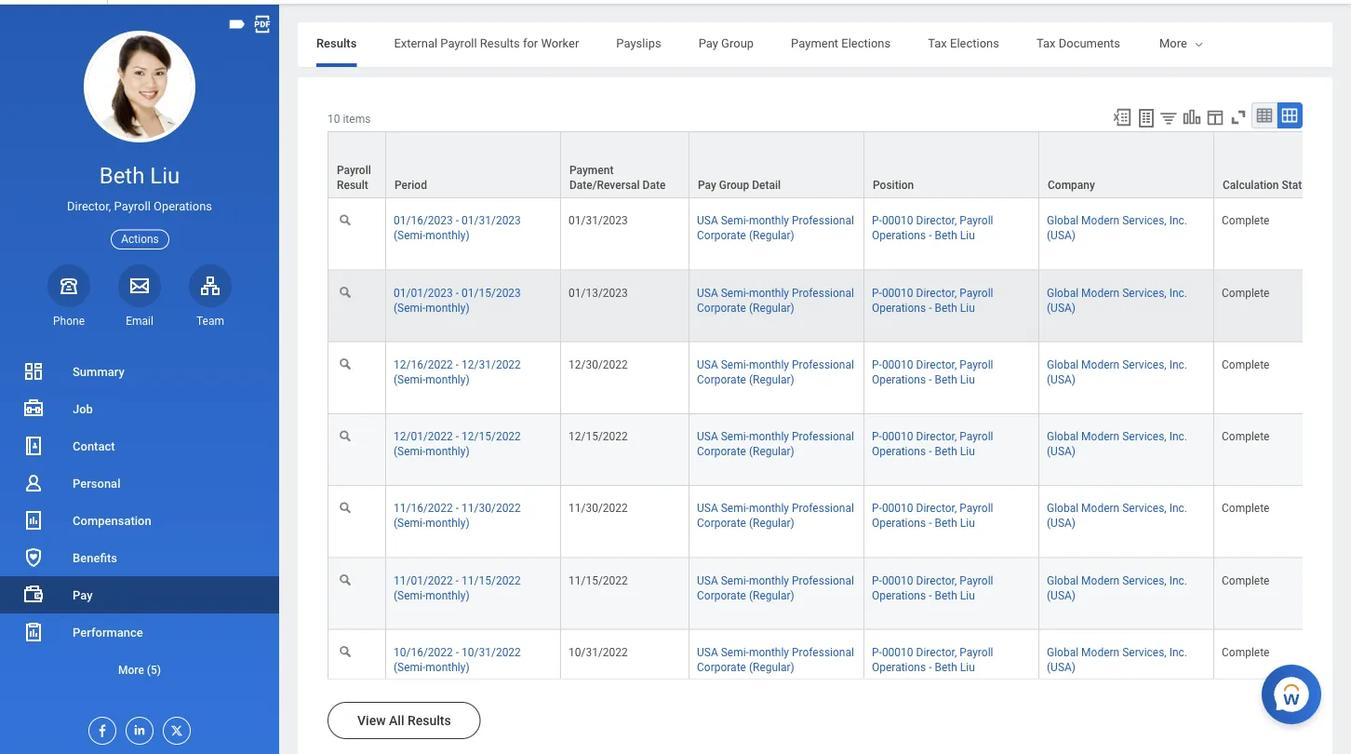 Task type: locate. For each thing, give the bounding box(es) containing it.
more left orders
[[1160, 36, 1188, 50]]

1 vertical spatial more
[[118, 663, 144, 676]]

1 horizontal spatial 12/15/2022
[[569, 430, 628, 443]]

global modern services, inc. (usa) link for 12/15/2022
[[1047, 427, 1188, 458]]

7 global from the top
[[1047, 646, 1079, 659]]

pay inside pay group detail 'popup button'
[[698, 179, 717, 192]]

usa semi-monthly professional corporate (regular) link for 01/31/2023
[[697, 211, 855, 243]]

monthly) down 01/16/2023
[[426, 230, 470, 243]]

3 complete from the top
[[1222, 358, 1270, 371]]

1 global from the top
[[1047, 215, 1079, 228]]

1 usa from the top
[[697, 215, 718, 228]]

10/16/2022 - 10/31/2022 (semi-monthly)
[[394, 646, 521, 674]]

(usa)
[[1047, 230, 1076, 243], [1047, 302, 1076, 315], [1047, 373, 1076, 386], [1047, 445, 1076, 458], [1047, 517, 1076, 530], [1047, 589, 1076, 602], [1047, 661, 1076, 674]]

monthly) down 12/01/2022
[[426, 445, 470, 458]]

beth for 01/13/2023
[[935, 302, 958, 315]]

complete for 12/30/2022
[[1222, 358, 1270, 371]]

list
[[0, 353, 279, 688]]

global modern services, inc. (usa) link for 10/31/2022
[[1047, 642, 1188, 674]]

01/01/2023 - 01/15/2023 (semi-monthly) link
[[394, 283, 521, 315]]

pay
[[699, 36, 719, 50], [698, 179, 717, 192], [73, 588, 93, 602]]

benefits image
[[22, 546, 45, 569]]

monthly) inside 01/16/2023 - 01/31/2023 (semi-monthly)
[[426, 230, 470, 243]]

company button
[[1040, 133, 1214, 198]]

usa semi-monthly professional corporate (regular) link
[[697, 211, 855, 243], [697, 283, 855, 315], [697, 355, 855, 386], [697, 427, 855, 458], [697, 499, 855, 530], [697, 570, 855, 602], [697, 642, 855, 674]]

01/13/2023
[[569, 287, 628, 300]]

tax for tax documents
[[1037, 36, 1056, 50]]

complete element for 01/31/2023
[[1222, 211, 1270, 228]]

more inside dropdown button
[[118, 663, 144, 676]]

complete element
[[1222, 211, 1270, 228], [1222, 283, 1270, 300], [1222, 355, 1270, 371], [1222, 427, 1270, 443], [1222, 499, 1270, 515], [1222, 570, 1270, 587], [1222, 642, 1270, 659]]

export to excel image
[[1112, 108, 1133, 128]]

2 row from the top
[[328, 199, 1352, 271]]

6 monthly from the top
[[749, 574, 789, 587]]

contact image
[[22, 435, 45, 457]]

tax elections
[[928, 36, 1000, 50]]

fullscreen image
[[1229, 108, 1249, 128]]

inc. for 11/15/2022
[[1170, 574, 1188, 587]]

(semi- down 10/16/2022
[[394, 661, 426, 674]]

payment inside payment date/reversal date
[[570, 164, 614, 177]]

0 horizontal spatial elections
[[842, 36, 891, 50]]

1 usa semi-monthly professional corporate (regular) from the top
[[697, 215, 855, 243]]

inc. for 01/31/2023
[[1170, 215, 1188, 228]]

payment for payment date/reversal date
[[570, 164, 614, 177]]

director, payroll operations
[[67, 199, 212, 213]]

services, for 12/30/2022
[[1123, 358, 1167, 371]]

monthly) inside 12/16/2022 - 12/31/2022 (semi-monthly)
[[426, 373, 470, 386]]

12/30/2022
[[569, 358, 628, 371]]

3 inc. from the top
[[1170, 358, 1188, 371]]

7 p- from the top
[[872, 646, 882, 659]]

tax for tax elections
[[928, 36, 948, 50]]

1 elections from the left
[[842, 36, 891, 50]]

2 tax from the left
[[1037, 36, 1056, 50]]

0 horizontal spatial 10/31/2022
[[462, 646, 521, 659]]

1 horizontal spatial tax
[[1037, 36, 1056, 50]]

(regular) for 10/31/2022
[[749, 661, 795, 674]]

3 p-00010 director, payroll operations - beth liu from the top
[[872, 358, 994, 386]]

1 11/15/2022 from the left
[[462, 574, 521, 587]]

all
[[389, 713, 405, 729]]

11/16/2022 - 11/30/2022 (semi-monthly)
[[394, 502, 521, 530]]

position
[[873, 179, 914, 192]]

operations for 01/13/2023
[[872, 302, 926, 315]]

group inside tab list
[[722, 36, 754, 50]]

2 usa semi-monthly professional corporate (regular) from the top
[[697, 287, 855, 315]]

7 global modern services, inc. (usa) from the top
[[1047, 646, 1188, 674]]

payment right pay group at the top right
[[791, 36, 839, 50]]

usa semi-monthly professional corporate (regular) link for 12/30/2022
[[697, 355, 855, 386]]

6 p-00010 director, payroll operations - beth liu link from the top
[[872, 570, 994, 602]]

(semi- for 10/16/2022 - 10/31/2022 (semi-monthly)
[[394, 661, 426, 674]]

1 complete element from the top
[[1222, 211, 1270, 228]]

row containing 11/01/2022 - 11/15/2022 (semi-monthly)
[[328, 558, 1352, 630]]

payment date/reversal date column header
[[561, 132, 690, 200]]

p-00010 director, payroll operations - beth liu for 11/30/2022
[[872, 502, 994, 530]]

monthly) inside 11/16/2022 - 11/30/2022 (semi-monthly)
[[426, 517, 470, 530]]

1 p- from the top
[[872, 215, 882, 228]]

director, inside navigation pane region
[[67, 199, 111, 213]]

7 p-00010 director, payroll operations - beth liu link from the top
[[872, 642, 994, 674]]

6 (semi- from the top
[[394, 589, 426, 602]]

01/16/2023 - 01/31/2023 (semi-monthly)
[[394, 215, 521, 243]]

pay group detail column header
[[690, 132, 865, 200]]

11/30/2022
[[462, 502, 521, 515], [569, 502, 628, 515]]

(semi- down 11/16/2022
[[394, 517, 426, 530]]

results up '10' on the top left of page
[[317, 36, 357, 50]]

01/31/2023 down period column header
[[462, 215, 521, 228]]

results
[[317, 36, 357, 50], [480, 36, 520, 50], [408, 713, 451, 729]]

4 00010 from the top
[[882, 430, 914, 443]]

usa for 12/30/2022
[[697, 358, 718, 371]]

monthly) inside 01/01/2023 - 01/15/2023 (semi-monthly)
[[426, 302, 470, 315]]

(semi- inside 11/01/2022 - 11/15/2022 (semi-monthly)
[[394, 589, 426, 602]]

monthly
[[749, 215, 789, 228], [749, 287, 789, 300], [749, 358, 789, 371], [749, 430, 789, 443], [749, 502, 789, 515], [749, 574, 789, 587], [749, 646, 789, 659]]

0 horizontal spatial 12/15/2022
[[462, 430, 521, 443]]

liu for 01/13/2023
[[961, 302, 975, 315]]

pay down benefits
[[73, 588, 93, 602]]

0 horizontal spatial 11/30/2022
[[462, 502, 521, 515]]

12/15/2022
[[462, 430, 521, 443], [569, 430, 628, 443]]

expand/collapse chart image
[[1182, 108, 1203, 128]]

semi- for 01/31/2023
[[721, 215, 749, 228]]

6 usa semi-monthly professional corporate (regular) from the top
[[697, 574, 855, 602]]

6 modern from the top
[[1082, 574, 1120, 587]]

0 vertical spatial more
[[1160, 36, 1188, 50]]

payroll for 11/15/2022
[[960, 574, 994, 587]]

7 usa from the top
[[697, 646, 718, 659]]

(semi- for 01/01/2023 - 01/15/2023 (semi-monthly)
[[394, 302, 426, 315]]

toolbar
[[1104, 103, 1303, 132]]

2 monthly) from the top
[[426, 302, 470, 315]]

monthly) inside 10/16/2022 - 10/31/2022 (semi-monthly)
[[426, 661, 470, 674]]

monthly) down '12/16/2022' in the top of the page
[[426, 373, 470, 386]]

0 horizontal spatial results
[[317, 36, 357, 50]]

usa
[[697, 215, 718, 228], [697, 287, 718, 300], [697, 358, 718, 371], [697, 430, 718, 443], [697, 502, 718, 515], [697, 574, 718, 587], [697, 646, 718, 659]]

email
[[126, 315, 153, 328]]

5 p- from the top
[[872, 502, 882, 515]]

11/15/2022
[[462, 574, 521, 587], [569, 574, 628, 587]]

director, for 01/31/2023
[[917, 215, 957, 228]]

payslips
[[617, 36, 662, 50]]

1 p-00010 director, payroll operations - beth liu link from the top
[[872, 211, 994, 243]]

10/31/2022 inside 10/16/2022 - 10/31/2022 (semi-monthly)
[[462, 646, 521, 659]]

inc.
[[1170, 215, 1188, 228], [1170, 287, 1188, 300], [1170, 358, 1188, 371], [1170, 430, 1188, 443], [1170, 502, 1188, 515], [1170, 574, 1188, 587], [1170, 646, 1188, 659]]

p- for 11/30/2022
[[872, 502, 882, 515]]

5 00010 from the top
[[882, 502, 914, 515]]

orders
[[1225, 36, 1261, 50]]

10/31/2022
[[462, 646, 521, 659], [569, 646, 628, 659]]

3 usa from the top
[[697, 358, 718, 371]]

1 horizontal spatial elections
[[950, 36, 1000, 50]]

payment up 'date/reversal'
[[570, 164, 614, 177]]

5 inc. from the top
[[1170, 502, 1188, 515]]

(usa) for 12/30/2022
[[1047, 373, 1076, 386]]

3 row from the top
[[328, 271, 1352, 343]]

professional for 01/13/2023
[[792, 287, 855, 300]]

3 complete element from the top
[[1222, 355, 1270, 371]]

pay group detail button
[[690, 133, 864, 198]]

3 semi- from the top
[[721, 358, 749, 371]]

2 global modern services, inc. (usa) link from the top
[[1047, 283, 1188, 315]]

6 services, from the top
[[1123, 574, 1167, 587]]

beth for 01/31/2023
[[935, 230, 958, 243]]

professional for 10/31/2022
[[792, 646, 855, 659]]

monthly) for 01/01/2023
[[426, 302, 470, 315]]

elections for payment elections
[[842, 36, 891, 50]]

payment inside tab list
[[791, 36, 839, 50]]

monthly) for 10/16/2022
[[426, 661, 470, 674]]

global modern services, inc. (usa) link for 11/30/2022
[[1047, 499, 1188, 530]]

2 (semi- from the top
[[394, 302, 426, 315]]

more (5) button
[[0, 659, 279, 681]]

1 horizontal spatial 11/30/2022
[[569, 502, 628, 515]]

1 (regular) from the top
[[749, 230, 795, 243]]

6 p-00010 director, payroll operations - beth liu from the top
[[872, 574, 994, 602]]

elections
[[842, 36, 891, 50], [950, 36, 1000, 50]]

p-00010 director, payroll operations - beth liu
[[872, 215, 994, 243], [872, 287, 994, 315], [872, 358, 994, 386], [872, 430, 994, 458], [872, 502, 994, 530], [872, 574, 994, 602], [872, 646, 994, 674]]

calculation status
[[1223, 179, 1315, 192]]

0 horizontal spatial payment
[[570, 164, 614, 177]]

12/16/2022
[[394, 358, 453, 371]]

p-00010 director, payroll operations - beth liu link for 10/31/2022
[[872, 642, 994, 674]]

2 modern from the top
[[1082, 287, 1120, 300]]

0 vertical spatial payment
[[791, 36, 839, 50]]

2 (usa) from the top
[[1047, 302, 1076, 315]]

00010 for 10/31/2022
[[882, 646, 914, 659]]

payment date/reversal date button
[[561, 133, 689, 198]]

7 (usa) from the top
[[1047, 661, 1076, 674]]

12/15/2022 down 12/30/2022
[[569, 430, 628, 443]]

0 horizontal spatial more
[[118, 663, 144, 676]]

(semi- for 11/16/2022 - 11/30/2022 (semi-monthly)
[[394, 517, 426, 530]]

complete for 11/15/2022
[[1222, 574, 1270, 587]]

3 monthly) from the top
[[426, 373, 470, 386]]

5 (usa) from the top
[[1047, 517, 1076, 530]]

pay inside tab list
[[699, 36, 719, 50]]

- inside 01/16/2023 - 01/31/2023 (semi-monthly)
[[456, 215, 459, 228]]

modern for 12/15/2022
[[1082, 430, 1120, 443]]

group inside pay group detail 'popup button'
[[719, 179, 750, 192]]

(semi- down 12/01/2022
[[394, 445, 426, 458]]

services, for 01/31/2023
[[1123, 215, 1167, 228]]

p- for 01/31/2023
[[872, 215, 882, 228]]

corporate for 01/13/2023
[[697, 302, 747, 315]]

12/16/2022 - 12/31/2022 (semi-monthly) link
[[394, 355, 521, 386]]

monthly) down 11/01/2022
[[426, 589, 470, 602]]

4 services, from the top
[[1123, 430, 1167, 443]]

payroll inside popup button
[[337, 164, 371, 177]]

global modern services, inc. (usa)
[[1047, 215, 1188, 243], [1047, 287, 1188, 315], [1047, 358, 1188, 386], [1047, 430, 1188, 458], [1047, 502, 1188, 530], [1047, 574, 1188, 602], [1047, 646, 1188, 674]]

usa semi-monthly professional corporate (regular) link for 01/13/2023
[[697, 283, 855, 315]]

5 global modern services, inc. (usa) link from the top
[[1047, 499, 1188, 530]]

p-00010 director, payroll operations - beth liu link for 01/13/2023
[[872, 283, 994, 315]]

job image
[[22, 398, 45, 420]]

4 modern from the top
[[1082, 430, 1120, 443]]

global
[[1047, 215, 1079, 228], [1047, 287, 1079, 300], [1047, 358, 1079, 371], [1047, 430, 1079, 443], [1047, 502, 1079, 515], [1047, 574, 1079, 587], [1047, 646, 1079, 659]]

3 usa semi-monthly professional corporate (regular) from the top
[[697, 358, 855, 386]]

actions
[[121, 233, 159, 246]]

3 monthly from the top
[[749, 358, 789, 371]]

pay group detail
[[698, 179, 781, 192]]

6 corporate from the top
[[697, 589, 747, 602]]

global modern services, inc. (usa) for 01/31/2023
[[1047, 215, 1188, 243]]

professional for 11/15/2022
[[792, 574, 855, 587]]

11/15/2022 inside 11/01/2022 - 11/15/2022 (semi-monthly)
[[462, 574, 521, 587]]

7 professional from the top
[[792, 646, 855, 659]]

5 usa semi-monthly professional corporate (regular) link from the top
[[697, 499, 855, 530]]

pay right 'date'
[[698, 179, 717, 192]]

1 global modern services, inc. (usa) from the top
[[1047, 215, 1188, 243]]

5 (regular) from the top
[[749, 517, 795, 530]]

more left (5)
[[118, 663, 144, 676]]

7 row from the top
[[328, 558, 1352, 630]]

compensation link
[[0, 502, 279, 539]]

(semi- down 11/01/2022
[[394, 589, 426, 602]]

5 modern from the top
[[1082, 502, 1120, 515]]

complete for 10/31/2022
[[1222, 646, 1270, 659]]

payment
[[791, 36, 839, 50], [570, 164, 614, 177]]

usa semi-monthly professional corporate (regular) for 01/31/2023
[[697, 215, 855, 243]]

results left for
[[480, 36, 520, 50]]

01/31/2023 inside 01/16/2023 - 01/31/2023 (semi-monthly)
[[462, 215, 521, 228]]

11/01/2022
[[394, 574, 453, 587]]

team link
[[189, 264, 232, 329]]

payroll inside navigation pane region
[[114, 199, 151, 213]]

2 global modern services, inc. (usa) from the top
[[1047, 287, 1188, 315]]

6 00010 from the top
[[882, 574, 914, 587]]

(semi- inside 01/01/2023 - 01/15/2023 (semi-monthly)
[[394, 302, 426, 315]]

10/16/2022 - 10/31/2022 (semi-monthly) link
[[394, 642, 521, 674]]

period column header
[[386, 132, 561, 200]]

date
[[643, 179, 666, 192]]

(semi- down '12/16/2022' in the top of the page
[[394, 373, 426, 386]]

1 horizontal spatial more
[[1160, 36, 1188, 50]]

3 p-00010 director, payroll operations - beth liu link from the top
[[872, 355, 994, 386]]

2 (regular) from the top
[[749, 302, 795, 315]]

(regular)
[[749, 230, 795, 243], [749, 302, 795, 315], [749, 373, 795, 386], [749, 445, 795, 458], [749, 517, 795, 530], [749, 589, 795, 602], [749, 661, 795, 674]]

services, for 01/13/2023
[[1123, 287, 1167, 300]]

elections for tax elections
[[950, 36, 1000, 50]]

usa semi-monthly professional corporate (regular) link for 11/15/2022
[[697, 570, 855, 602]]

5 row from the top
[[328, 415, 1352, 486]]

(5)
[[147, 663, 161, 676]]

7 (semi- from the top
[[394, 661, 426, 674]]

global for 11/30/2022
[[1047, 502, 1079, 515]]

6 professional from the top
[[792, 574, 855, 587]]

4 semi- from the top
[[721, 430, 749, 443]]

12/15/2022 right 12/01/2022
[[462, 430, 521, 443]]

liu for 11/30/2022
[[961, 517, 975, 530]]

7 services, from the top
[[1123, 646, 1167, 659]]

2 vertical spatial pay
[[73, 588, 93, 602]]

beth
[[99, 162, 145, 189], [935, 230, 958, 243], [935, 302, 958, 315], [935, 373, 958, 386], [935, 445, 958, 458], [935, 517, 958, 530], [935, 589, 958, 602], [935, 661, 958, 674]]

semi-
[[721, 215, 749, 228], [721, 287, 749, 300], [721, 358, 749, 371], [721, 430, 749, 443], [721, 502, 749, 515], [721, 574, 749, 587], [721, 646, 749, 659]]

6 complete element from the top
[[1222, 570, 1270, 587]]

3 00010 from the top
[[882, 358, 914, 371]]

p-00010 director, payroll operations - beth liu for 11/15/2022
[[872, 574, 994, 602]]

row
[[328, 132, 1352, 200], [328, 199, 1352, 271], [328, 271, 1352, 343], [328, 343, 1352, 415], [328, 415, 1352, 486], [328, 486, 1352, 558], [328, 558, 1352, 630], [328, 630, 1352, 702]]

(semi- inside 01/16/2023 - 01/31/2023 (semi-monthly)
[[394, 230, 426, 243]]

0 vertical spatial group
[[722, 36, 754, 50]]

status
[[1282, 179, 1315, 192]]

view printable version (pdf) image
[[252, 14, 273, 34]]

usa semi-monthly professional corporate (regular)
[[697, 215, 855, 243], [697, 287, 855, 315], [697, 358, 855, 386], [697, 430, 855, 458], [697, 502, 855, 530], [697, 574, 855, 602], [697, 646, 855, 674]]

- inside 10/16/2022 - 10/31/2022 (semi-monthly)
[[456, 646, 459, 659]]

withholding orders
[[1158, 36, 1261, 50]]

1 vertical spatial group
[[719, 179, 750, 192]]

(semi- inside 12/16/2022 - 12/31/2022 (semi-monthly)
[[394, 373, 426, 386]]

tab list
[[298, 23, 1333, 67]]

performance link
[[0, 613, 279, 651]]

(semi- down 01/16/2023
[[394, 230, 426, 243]]

company column header
[[1040, 132, 1215, 200]]

payroll result column header
[[328, 132, 386, 200]]

1 horizontal spatial 10/31/2022
[[569, 646, 628, 659]]

4 global modern services, inc. (usa) link from the top
[[1047, 427, 1188, 458]]

2 global from the top
[[1047, 287, 1079, 300]]

3 modern from the top
[[1082, 358, 1120, 371]]

11/16/2022 - 11/30/2022 (semi-monthly) link
[[394, 499, 521, 530]]

1 p-00010 director, payroll operations - beth liu from the top
[[872, 215, 994, 243]]

tax documents
[[1037, 36, 1121, 50]]

5 p-00010 director, payroll operations - beth liu link from the top
[[872, 499, 994, 530]]

1 horizontal spatial payment
[[791, 36, 839, 50]]

5 usa semi-monthly professional corporate (regular) from the top
[[697, 502, 855, 530]]

navigation pane region
[[0, 5, 279, 754]]

1 complete from the top
[[1222, 215, 1270, 228]]

semi- for 12/15/2022
[[721, 430, 749, 443]]

3 professional from the top
[[792, 358, 855, 371]]

p-
[[872, 215, 882, 228], [872, 287, 882, 300], [872, 358, 882, 371], [872, 430, 882, 443], [872, 502, 882, 515], [872, 574, 882, 587], [872, 646, 882, 659]]

4 inc. from the top
[[1170, 430, 1188, 443]]

4 usa semi-monthly professional corporate (regular) from the top
[[697, 430, 855, 458]]

pay right payslips
[[699, 36, 719, 50]]

operations for 10/31/2022
[[872, 661, 926, 674]]

global modern services, inc. (usa) link
[[1047, 211, 1188, 243], [1047, 283, 1188, 315], [1047, 355, 1188, 386], [1047, 427, 1188, 458], [1047, 499, 1188, 530], [1047, 570, 1188, 602], [1047, 642, 1188, 674]]

2 complete from the top
[[1222, 287, 1270, 300]]

semi- for 01/13/2023
[[721, 287, 749, 300]]

3 services, from the top
[[1123, 358, 1167, 371]]

row containing payroll result
[[328, 132, 1352, 200]]

liu inside navigation pane region
[[150, 162, 180, 189]]

2 corporate from the top
[[697, 302, 747, 315]]

7 usa semi-monthly professional corporate (regular) link from the top
[[697, 642, 855, 674]]

beth for 12/30/2022
[[935, 373, 958, 386]]

group
[[722, 36, 754, 50], [719, 179, 750, 192]]

(semi-
[[394, 230, 426, 243], [394, 302, 426, 315], [394, 373, 426, 386], [394, 445, 426, 458], [394, 517, 426, 530], [394, 589, 426, 602], [394, 661, 426, 674]]

usa semi-monthly professional corporate (regular) for 11/15/2022
[[697, 574, 855, 602]]

5 usa from the top
[[697, 502, 718, 515]]

complete element for 01/13/2023
[[1222, 283, 1270, 300]]

director, for 01/13/2023
[[917, 287, 957, 300]]

inc. for 12/15/2022
[[1170, 430, 1188, 443]]

-
[[456, 215, 459, 228], [929, 230, 932, 243], [456, 287, 459, 300], [929, 302, 932, 315], [456, 358, 459, 371], [929, 373, 932, 386], [456, 430, 459, 443], [929, 445, 932, 458], [456, 502, 459, 515], [929, 517, 932, 530], [456, 574, 459, 587], [929, 589, 932, 602], [456, 646, 459, 659], [929, 661, 932, 674]]

results right all
[[408, 713, 451, 729]]

3 (regular) from the top
[[749, 373, 795, 386]]

monthly) down 10/16/2022
[[426, 661, 470, 674]]

5 monthly from the top
[[749, 502, 789, 515]]

view all results
[[357, 713, 451, 729]]

4 global modern services, inc. (usa) from the top
[[1047, 430, 1188, 458]]

0 horizontal spatial 11/15/2022
[[462, 574, 521, 587]]

pay link
[[0, 576, 279, 613]]

0 vertical spatial pay
[[699, 36, 719, 50]]

4 professional from the top
[[792, 430, 855, 443]]

summary link
[[0, 353, 279, 390]]

12/01/2022
[[394, 430, 453, 443]]

00010 for 12/30/2022
[[882, 358, 914, 371]]

results inside button
[[408, 713, 451, 729]]

monthly)
[[426, 230, 470, 243], [426, 302, 470, 315], [426, 373, 470, 386], [426, 445, 470, 458], [426, 517, 470, 530], [426, 589, 470, 602], [426, 661, 470, 674]]

monthly) down 11/16/2022
[[426, 517, 470, 530]]

6 row from the top
[[328, 486, 1352, 558]]

(semi- down 01/01/2023 at the top of page
[[394, 302, 426, 315]]

monthly) down 01/01/2023 at the top of page
[[426, 302, 470, 315]]

12/31/2022
[[462, 358, 521, 371]]

contact link
[[0, 427, 279, 465]]

4 usa semi-monthly professional corporate (regular) link from the top
[[697, 427, 855, 458]]

2 horizontal spatial results
[[480, 36, 520, 50]]

4 p- from the top
[[872, 430, 882, 443]]

0 horizontal spatial 01/31/2023
[[462, 215, 521, 228]]

1 vertical spatial pay
[[698, 179, 717, 192]]

usa semi-monthly professional corporate (regular) link for 10/31/2022
[[697, 642, 855, 674]]

7 global modern services, inc. (usa) link from the top
[[1047, 642, 1188, 674]]

banner
[[0, 0, 1352, 4]]

global modern services, inc. (usa) link for 01/13/2023
[[1047, 283, 1188, 315]]

7 (regular) from the top
[[749, 661, 795, 674]]

(usa) for 11/15/2022
[[1047, 589, 1076, 602]]

p- for 12/30/2022
[[872, 358, 882, 371]]

12/15/2022 inside the 12/01/2022 - 12/15/2022 (semi-monthly)
[[462, 430, 521, 443]]

3 global from the top
[[1047, 358, 1079, 371]]

beth liu
[[99, 162, 180, 189]]

payroll for 01/31/2023
[[960, 215, 994, 228]]

team beth liu element
[[189, 314, 232, 329]]

1 horizontal spatial 01/31/2023
[[569, 215, 628, 228]]

01/31/2023 down 'date/reversal'
[[569, 215, 628, 228]]

more for more
[[1160, 36, 1188, 50]]

0 horizontal spatial tax
[[928, 36, 948, 50]]

monthly) inside the 12/01/2022 - 12/15/2022 (semi-monthly)
[[426, 445, 470, 458]]

- inside 01/01/2023 - 01/15/2023 (semi-monthly)
[[456, 287, 459, 300]]

monthly) inside 11/01/2022 - 11/15/2022 (semi-monthly)
[[426, 589, 470, 602]]

2 professional from the top
[[792, 287, 855, 300]]

1 horizontal spatial results
[[408, 713, 451, 729]]

1 (semi- from the top
[[394, 230, 426, 243]]

5 (semi- from the top
[[394, 517, 426, 530]]

p-00010 director, payroll operations - beth liu for 12/30/2022
[[872, 358, 994, 386]]

services, for 11/30/2022
[[1123, 502, 1167, 515]]

list containing summary
[[0, 353, 279, 688]]

p-00010 director, payroll operations - beth liu link for 11/30/2022
[[872, 499, 994, 530]]

(semi- inside 11/16/2022 - 11/30/2022 (semi-monthly)
[[394, 517, 426, 530]]

4 (regular) from the top
[[749, 445, 795, 458]]

director, for 12/15/2022
[[917, 430, 957, 443]]

- inside 11/16/2022 - 11/30/2022 (semi-monthly)
[[456, 502, 459, 515]]

1 vertical spatial payment
[[570, 164, 614, 177]]

7 complete element from the top
[[1222, 642, 1270, 659]]

expand table image
[[1281, 107, 1300, 125]]

1 horizontal spatial 11/15/2022
[[569, 574, 628, 587]]

global for 01/31/2023
[[1047, 215, 1079, 228]]

(semi- inside 10/16/2022 - 10/31/2022 (semi-monthly)
[[394, 661, 426, 674]]

inc. for 01/13/2023
[[1170, 287, 1188, 300]]

payroll
[[441, 36, 477, 50], [337, 164, 371, 177], [114, 199, 151, 213], [960, 215, 994, 228], [960, 287, 994, 300], [960, 358, 994, 371], [960, 430, 994, 443], [960, 502, 994, 515], [960, 574, 994, 587], [960, 646, 994, 659]]

complete
[[1222, 215, 1270, 228], [1222, 287, 1270, 300], [1222, 358, 1270, 371], [1222, 430, 1270, 443], [1222, 502, 1270, 515], [1222, 574, 1270, 587], [1222, 646, 1270, 659]]

(semi- inside the 12/01/2022 - 12/15/2022 (semi-monthly)
[[394, 445, 426, 458]]

p-00010 director, payroll operations - beth liu for 01/13/2023
[[872, 287, 994, 315]]



Task type: vqa. For each thing, say whether or not it's contained in the screenshot.
the Global Modern Services, Inc. (USA) for 12/15/2022
yes



Task type: describe. For each thing, give the bounding box(es) containing it.
global modern services, inc. (usa) for 11/30/2022
[[1047, 502, 1188, 530]]

p-00010 director, payroll operations - beth liu link for 12/30/2022
[[872, 355, 994, 386]]

01/16/2023 - 01/31/2023 (semi-monthly) link
[[394, 211, 521, 243]]

services, for 10/31/2022
[[1123, 646, 1167, 659]]

phone image
[[56, 274, 82, 297]]

monthly for 01/31/2023
[[749, 215, 789, 228]]

corporate for 10/31/2022
[[697, 661, 747, 674]]

liu for 11/15/2022
[[961, 589, 975, 602]]

global for 11/15/2022
[[1047, 574, 1079, 587]]

global modern services, inc. (usa) for 10/31/2022
[[1047, 646, 1188, 674]]

operations inside navigation pane region
[[154, 199, 212, 213]]

personal
[[73, 476, 121, 490]]

p-00010 director, payroll operations - beth liu for 01/31/2023
[[872, 215, 994, 243]]

beth inside navigation pane region
[[99, 162, 145, 189]]

monthly for 11/15/2022
[[749, 574, 789, 587]]

withholding
[[1158, 36, 1222, 50]]

01/15/2023
[[462, 287, 521, 300]]

operations for 01/31/2023
[[872, 230, 926, 243]]

payment date/reversal date
[[570, 164, 666, 192]]

table image
[[1256, 107, 1274, 125]]

more (5)
[[118, 663, 161, 676]]

click to view/edit grid preferences image
[[1206, 108, 1226, 128]]

payroll for 11/30/2022
[[960, 502, 994, 515]]

00010 for 12/15/2022
[[882, 430, 914, 443]]

modern for 01/31/2023
[[1082, 215, 1120, 228]]

usa for 10/31/2022
[[697, 646, 718, 659]]

payroll for 01/13/2023
[[960, 287, 994, 300]]

11/01/2022 - 11/15/2022 (semi-monthly) link
[[394, 570, 521, 602]]

calculation
[[1223, 179, 1280, 192]]

view
[[357, 713, 386, 729]]

benefits link
[[0, 539, 279, 576]]

contact
[[73, 439, 115, 453]]

payroll inside tab list
[[441, 36, 477, 50]]

pay inside pay link
[[73, 588, 93, 602]]

date/reversal
[[570, 179, 640, 192]]

12/01/2022 - 12/15/2022 (semi-monthly) link
[[394, 427, 521, 458]]

period button
[[386, 133, 560, 198]]

complete element for 12/30/2022
[[1222, 355, 1270, 371]]

export to worksheets image
[[1136, 108, 1158, 130]]

personal image
[[22, 472, 45, 494]]

(usa) for 10/31/2022
[[1047, 661, 1076, 674]]

view team image
[[199, 274, 222, 297]]

global modern services, inc. (usa) for 11/15/2022
[[1047, 574, 1188, 602]]

5 complete from the top
[[1222, 502, 1270, 515]]

p-00010 director, payroll operations - beth liu for 10/31/2022
[[872, 646, 994, 674]]

external
[[394, 36, 438, 50]]

items
[[343, 113, 371, 126]]

usa for 01/13/2023
[[697, 287, 718, 300]]

11/30/2022 inside 11/16/2022 - 11/30/2022 (semi-monthly)
[[462, 502, 521, 515]]

- inside 11/01/2022 - 11/15/2022 (semi-monthly)
[[456, 574, 459, 587]]

pay group
[[699, 36, 754, 50]]

phone beth liu element
[[47, 314, 90, 329]]

corporate for 12/15/2022
[[697, 445, 747, 458]]

linkedin image
[[127, 718, 147, 737]]

monthly) for 12/16/2022
[[426, 373, 470, 386]]

row containing 12/01/2022 - 12/15/2022 (semi-monthly)
[[328, 415, 1352, 486]]

personal link
[[0, 465, 279, 502]]

position button
[[865, 133, 1039, 198]]

usa semi-monthly professional corporate (regular) for 12/15/2022
[[697, 430, 855, 458]]

10/16/2022
[[394, 646, 453, 659]]

complete element for 12/15/2022
[[1222, 427, 1270, 443]]

12/01/2022 - 12/15/2022 (semi-monthly)
[[394, 430, 521, 458]]

job
[[73, 402, 93, 416]]

worker
[[541, 36, 579, 50]]

beth for 12/15/2022
[[935, 445, 958, 458]]

facebook image
[[89, 718, 110, 738]]

position column header
[[865, 132, 1040, 200]]

11/01/2022 - 11/15/2022 (semi-monthly)
[[394, 574, 521, 602]]

payroll result
[[337, 164, 371, 192]]

p-00010 director, payroll operations - beth liu link for 01/31/2023
[[872, 211, 994, 243]]

more for more (5)
[[118, 663, 144, 676]]

email beth liu element
[[118, 314, 161, 329]]

01/16/2023
[[394, 215, 453, 228]]

tab list containing results
[[298, 23, 1333, 67]]

row containing 11/16/2022 - 11/30/2022 (semi-monthly)
[[328, 486, 1352, 558]]

compensation image
[[22, 509, 45, 532]]

usa semi-monthly professional corporate (regular) for 12/30/2022
[[697, 358, 855, 386]]

row containing 01/16/2023 - 01/31/2023 (semi-monthly)
[[328, 199, 1352, 271]]

corporate for 11/30/2022
[[697, 517, 747, 530]]

global modern services, inc. (usa) link for 11/15/2022
[[1047, 570, 1188, 602]]

group for pay group detail
[[719, 179, 750, 192]]

semi- for 11/30/2022
[[721, 502, 749, 515]]

calculation status button
[[1215, 133, 1324, 198]]

operations for 12/15/2022
[[872, 445, 926, 458]]

2 01/31/2023 from the left
[[569, 215, 628, 228]]

mail image
[[128, 274, 151, 297]]

summary image
[[22, 360, 45, 383]]

(regular) for 11/30/2022
[[749, 517, 795, 530]]

operations for 11/15/2022
[[872, 589, 926, 602]]

2 11/30/2022 from the left
[[569, 502, 628, 515]]

result
[[337, 179, 369, 192]]

compensation
[[73, 513, 152, 527]]

usa semi-monthly professional corporate (regular) for 01/13/2023
[[697, 287, 855, 315]]

company
[[1048, 179, 1096, 192]]

(usa) for 12/15/2022
[[1047, 445, 1076, 458]]

01/01/2023 - 01/15/2023 (semi-monthly)
[[394, 287, 521, 315]]

period
[[395, 179, 427, 192]]

director, for 12/30/2022
[[917, 358, 957, 371]]

director, for 11/15/2022
[[917, 574, 957, 587]]

(semi- for 11/01/2022 - 11/15/2022 (semi-monthly)
[[394, 589, 426, 602]]

pay image
[[22, 584, 45, 606]]

monthly for 01/13/2023
[[749, 287, 789, 300]]

10
[[328, 113, 340, 126]]

10 items
[[328, 113, 371, 126]]

performance image
[[22, 621, 45, 643]]

inc. for 12/30/2022
[[1170, 358, 1188, 371]]

5 complete element from the top
[[1222, 499, 1270, 515]]

row containing 01/01/2023 - 01/15/2023 (semi-monthly)
[[328, 271, 1352, 343]]

summary
[[73, 364, 125, 378]]

2 11/15/2022 from the left
[[569, 574, 628, 587]]

payment elections
[[791, 36, 891, 50]]

actions button
[[111, 230, 169, 249]]

monthly for 12/30/2022
[[749, 358, 789, 371]]

external payroll results for worker
[[394, 36, 579, 50]]

corporate for 12/30/2022
[[697, 373, 747, 386]]

payroll for 10/31/2022
[[960, 646, 994, 659]]

p-00010 director, payroll operations - beth liu for 12/15/2022
[[872, 430, 994, 458]]

view all results button
[[328, 702, 481, 740]]

global for 12/30/2022
[[1047, 358, 1079, 371]]

tag image
[[227, 14, 248, 34]]

modern for 11/15/2022
[[1082, 574, 1120, 587]]

2 12/15/2022 from the left
[[569, 430, 628, 443]]

x image
[[164, 718, 184, 738]]

2 10/31/2022 from the left
[[569, 646, 628, 659]]

documents
[[1059, 36, 1121, 50]]

- inside 12/16/2022 - 12/31/2022 (semi-monthly)
[[456, 358, 459, 371]]

results for view all results
[[408, 713, 451, 729]]

liu for 10/31/2022
[[961, 661, 975, 674]]

liu for 01/31/2023
[[961, 230, 975, 243]]

p-00010 director, payroll operations - beth liu link for 11/15/2022
[[872, 570, 994, 602]]

operations for 11/30/2022
[[872, 517, 926, 530]]

(regular) for 12/15/2022
[[749, 445, 795, 458]]

row containing 12/16/2022 - 12/31/2022 (semi-monthly)
[[328, 343, 1352, 415]]

beth for 10/31/2022
[[935, 661, 958, 674]]

modern for 01/13/2023
[[1082, 287, 1120, 300]]

modern for 11/30/2022
[[1082, 502, 1120, 515]]

11/16/2022
[[394, 502, 453, 515]]

complete for 01/31/2023
[[1222, 215, 1270, 228]]

more (5) button
[[0, 651, 279, 688]]

email button
[[118, 264, 161, 329]]

job link
[[0, 390, 279, 427]]

usa for 01/31/2023
[[697, 215, 718, 228]]

usa semi-monthly professional corporate (regular) for 11/30/2022
[[697, 502, 855, 530]]

payroll result button
[[329, 133, 385, 198]]

(semi- for 12/01/2022 - 12/15/2022 (semi-monthly)
[[394, 445, 426, 458]]

professional for 12/15/2022
[[792, 430, 855, 443]]

row containing 10/16/2022 - 10/31/2022 (semi-monthly)
[[328, 630, 1352, 702]]

team
[[196, 315, 224, 328]]

p- for 01/13/2023
[[872, 287, 882, 300]]

performance
[[73, 625, 143, 639]]

benefits
[[73, 551, 117, 565]]

pay for pay group detail
[[698, 179, 717, 192]]

01/01/2023
[[394, 287, 453, 300]]

phone button
[[47, 264, 90, 329]]

monthly) for 12/01/2022
[[426, 445, 470, 458]]

usa semi-monthly professional corporate (regular) link for 12/15/2022
[[697, 427, 855, 458]]

phone
[[53, 315, 85, 328]]

12/16/2022 - 12/31/2022 (semi-monthly)
[[394, 358, 521, 386]]

payment for payment elections
[[791, 36, 839, 50]]

complete for 01/13/2023
[[1222, 287, 1270, 300]]

- inside the 12/01/2022 - 12/15/2022 (semi-monthly)
[[456, 430, 459, 443]]

for
[[523, 36, 538, 50]]

(regular) for 12/30/2022
[[749, 373, 795, 386]]

global modern services, inc. (usa) for 12/30/2022
[[1047, 358, 1188, 386]]

select to filter grid data image
[[1159, 108, 1180, 128]]

detail
[[752, 179, 781, 192]]

professional for 01/31/2023
[[792, 215, 855, 228]]

(usa) for 11/30/2022
[[1047, 517, 1076, 530]]

monthly) for 11/01/2022
[[426, 589, 470, 602]]

semi- for 10/31/2022
[[721, 646, 749, 659]]



